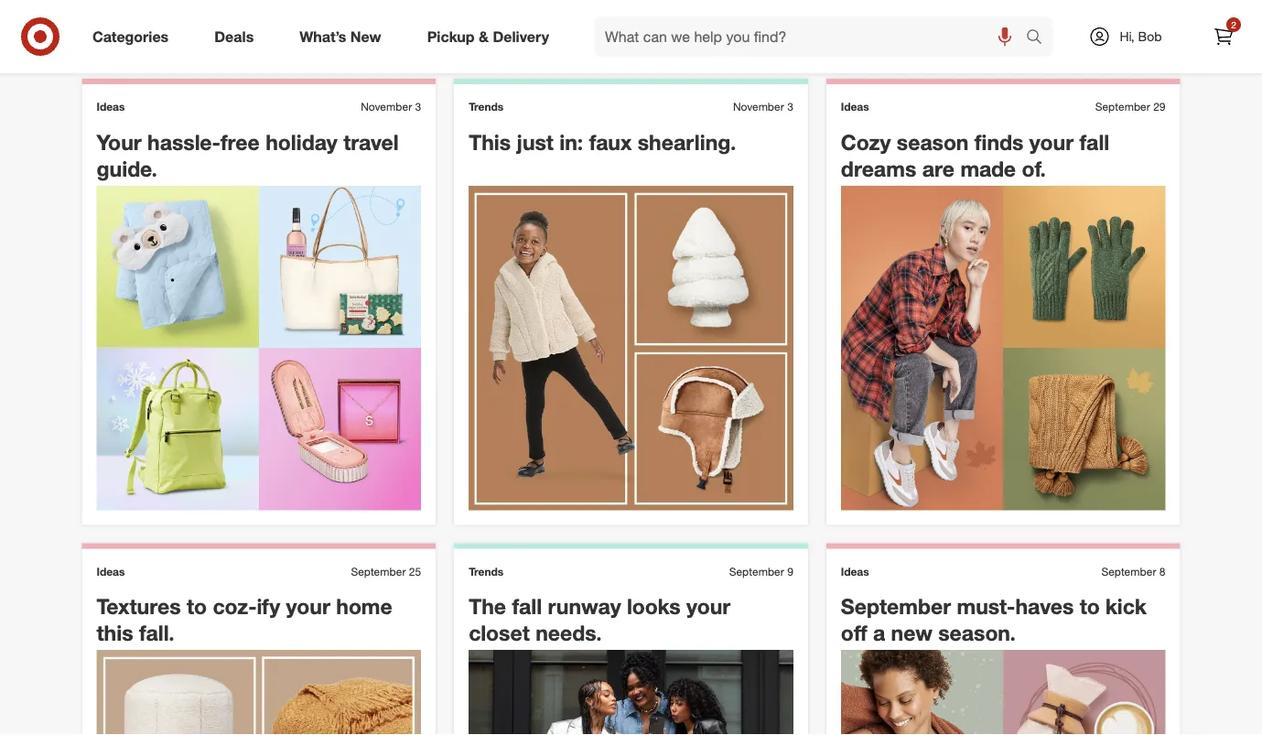 Task type: locate. For each thing, give the bounding box(es) containing it.
1 horizontal spatial november 3
[[733, 100, 794, 114]]

hassle-
[[147, 129, 221, 155]]

hi, bob
[[1120, 28, 1162, 44]]

1 vertical spatial trends
[[469, 564, 504, 578]]

1 to from the left
[[187, 594, 207, 619]]

2 3 from the left
[[787, 100, 794, 114]]

1 3 from the left
[[415, 100, 421, 114]]

november for travel
[[361, 100, 412, 114]]

needs.
[[536, 620, 602, 646]]

september for textures to coz-ify your home this fall.
[[351, 564, 406, 578]]

search button
[[1018, 16, 1062, 60]]

0 horizontal spatial your
[[286, 594, 330, 619]]

3 for your hassle-free holiday travel guide.
[[415, 100, 421, 114]]

kick
[[1106, 594, 1147, 619]]

ideas up your
[[97, 100, 125, 114]]

november 3
[[361, 100, 421, 114], [733, 100, 794, 114]]

ideas
[[97, 100, 125, 114], [841, 100, 869, 114], [97, 564, 125, 578], [841, 564, 869, 578]]

september for the fall runway looks your closet needs.
[[729, 564, 784, 578]]

2 link
[[1204, 16, 1244, 57]]

september left 25 at the left
[[351, 564, 406, 578]]

textures to coz-ify your home this fall.
[[97, 594, 392, 646]]

your right looks
[[687, 594, 731, 619]]

to left coz-
[[187, 594, 207, 619]]

november 3 up shearling.
[[733, 100, 794, 114]]

1 november from the left
[[361, 100, 412, 114]]

september 25
[[351, 564, 421, 578]]

season
[[897, 129, 969, 155]]

29
[[1154, 100, 1166, 114]]

september left 29
[[1096, 100, 1151, 114]]

november up shearling.
[[733, 100, 784, 114]]

september for september must-haves to kick off a new season.
[[1102, 564, 1157, 578]]

25
[[409, 564, 421, 578]]

2 horizontal spatial your
[[1030, 129, 1074, 155]]

0 vertical spatial trends
[[469, 100, 504, 114]]

free
[[221, 129, 260, 155]]

september inside september must-haves to kick off a new season.
[[841, 594, 951, 619]]

this
[[97, 620, 133, 646]]

september left the 9
[[729, 564, 784, 578]]

2 trends from the top
[[469, 564, 504, 578]]

delivery
[[493, 28, 549, 45]]

1 horizontal spatial november
[[733, 100, 784, 114]]

5 warm breakfast ideas to kickstart your day. image
[[469, 0, 794, 46]]

fall up closet on the left bottom of the page
[[512, 594, 542, 619]]

to inside "textures to coz-ify your home this fall."
[[187, 594, 207, 619]]

your
[[1030, 129, 1074, 155], [286, 594, 330, 619], [687, 594, 731, 619]]

trends up the
[[469, 564, 504, 578]]

0 horizontal spatial november 3
[[361, 100, 421, 114]]

What can we help you find? suggestions appear below search field
[[594, 16, 1031, 57]]

3
[[415, 100, 421, 114], [787, 100, 794, 114]]

november up travel
[[361, 100, 412, 114]]

november 3 up travel
[[361, 100, 421, 114]]

must-
[[957, 594, 1016, 619]]

runway
[[548, 594, 621, 619]]

make it extra personal with a monogrammed gift. image
[[841, 0, 1166, 46]]

new
[[891, 620, 933, 646]]

2 to from the left
[[1080, 594, 1100, 619]]

to
[[187, 594, 207, 619], [1080, 594, 1100, 619]]

ideas up "textures"
[[97, 564, 125, 578]]

fall
[[1080, 129, 1110, 155], [512, 594, 542, 619]]

1 vertical spatial fall
[[512, 594, 542, 619]]

ideas for textures to coz-ify your home this fall.
[[97, 564, 125, 578]]

fall.
[[139, 620, 174, 646]]

new
[[351, 28, 381, 45]]

the
[[469, 594, 506, 619]]

your right the "ify" at the bottom left
[[286, 594, 330, 619]]

&
[[479, 28, 489, 45]]

trends up this
[[469, 100, 504, 114]]

what's new
[[300, 28, 381, 45]]

your hassle-free holiday travel guide.
[[97, 129, 399, 181]]

1 horizontal spatial to
[[1080, 594, 1100, 619]]

september
[[1096, 100, 1151, 114], [351, 564, 406, 578], [729, 564, 784, 578], [1102, 564, 1157, 578], [841, 594, 951, 619]]

1 horizontal spatial 3
[[787, 100, 794, 114]]

home
[[336, 594, 392, 619]]

fall down september 29
[[1080, 129, 1110, 155]]

hi,
[[1120, 28, 1135, 44]]

season.
[[939, 620, 1016, 646]]

trends
[[469, 100, 504, 114], [469, 564, 504, 578]]

0 horizontal spatial fall
[[512, 594, 542, 619]]

ideas up off
[[841, 564, 869, 578]]

1 november 3 from the left
[[361, 100, 421, 114]]

your inside "textures to coz-ify your home this fall."
[[286, 594, 330, 619]]

0 horizontal spatial november
[[361, 100, 412, 114]]

november
[[361, 100, 412, 114], [733, 100, 784, 114]]

textures to coz-ify your home this fall. image
[[97, 650, 421, 735]]

to left kick
[[1080, 594, 1100, 619]]

september up new
[[841, 594, 951, 619]]

what's
[[300, 28, 346, 45]]

2 november 3 from the left
[[733, 100, 794, 114]]

your inside the fall runway looks your closet needs.
[[687, 594, 731, 619]]

september left 8
[[1102, 564, 1157, 578]]

1 horizontal spatial your
[[687, 594, 731, 619]]

travel
[[343, 129, 399, 155]]

november for shearling.
[[733, 100, 784, 114]]

categories link
[[77, 16, 192, 57]]

0 vertical spatial fall
[[1080, 129, 1110, 155]]

0 horizontal spatial to
[[187, 594, 207, 619]]

ideas up cozy in the right top of the page
[[841, 100, 869, 114]]

september must-haves to kick off a new season. image
[[841, 650, 1166, 735]]

fall inside the fall runway looks your closet needs.
[[512, 594, 542, 619]]

1 trends from the top
[[469, 100, 504, 114]]

0 horizontal spatial 3
[[415, 100, 421, 114]]

1 horizontal spatial fall
[[1080, 129, 1110, 155]]

your up of.
[[1030, 129, 1074, 155]]

2 november from the left
[[733, 100, 784, 114]]



Task type: describe. For each thing, give the bounding box(es) containing it.
3 for this just in: faux shearling.
[[787, 100, 794, 114]]

september must-haves to kick off a new season.
[[841, 594, 1147, 646]]

finds
[[975, 129, 1024, 155]]

september 8
[[1102, 564, 1166, 578]]

search
[[1018, 29, 1062, 47]]

made
[[961, 156, 1016, 181]]

november 3 for your hassle-free holiday travel guide.
[[361, 100, 421, 114]]

september 9
[[729, 564, 794, 578]]

ideas for september must-haves to kick off a new season.
[[841, 564, 869, 578]]

get in on the gingerbread trend. image
[[97, 0, 421, 46]]

haves
[[1016, 594, 1074, 619]]

guide.
[[97, 156, 157, 181]]

trends for the fall runway looks your closet needs.
[[469, 564, 504, 578]]

what's new link
[[284, 16, 404, 57]]

this just in: faux shearling.
[[469, 129, 736, 155]]

cozy season finds your fall dreams are made of.
[[841, 129, 1110, 181]]

coz-
[[213, 594, 257, 619]]

dreams
[[841, 156, 917, 181]]

a
[[873, 620, 885, 646]]

8
[[1160, 564, 1166, 578]]

of.
[[1022, 156, 1046, 181]]

deals
[[214, 28, 254, 45]]

the fall runway looks your closet needs. image
[[469, 650, 794, 735]]

pickup
[[427, 28, 475, 45]]

your inside the cozy season finds your fall dreams are made of.
[[1030, 129, 1074, 155]]

just
[[517, 129, 554, 155]]

faux
[[589, 129, 632, 155]]

bob
[[1139, 28, 1162, 44]]

are
[[922, 156, 955, 181]]

ideas for your hassle-free holiday travel guide.
[[97, 100, 125, 114]]

your
[[97, 129, 142, 155]]

to inside september must-haves to kick off a new season.
[[1080, 594, 1100, 619]]

closet
[[469, 620, 530, 646]]

holiday
[[266, 129, 338, 155]]

your hassle-free holiday travel guide. image
[[97, 186, 421, 510]]

your for the fall runway looks your closet needs.
[[687, 594, 731, 619]]

ify
[[257, 594, 280, 619]]

pickup & delivery link
[[412, 16, 572, 57]]

november 3 for this just in: faux shearling.
[[733, 100, 794, 114]]

2
[[1232, 19, 1237, 30]]

pickup & delivery
[[427, 28, 549, 45]]

9
[[787, 564, 794, 578]]

the fall runway looks your closet needs.
[[469, 594, 731, 646]]

ideas for cozy season finds your fall dreams are made of.
[[841, 100, 869, 114]]

deals link
[[199, 16, 277, 57]]

this just in: faux shearling. image
[[469, 186, 794, 510]]

looks
[[627, 594, 681, 619]]

september 29
[[1096, 100, 1166, 114]]

textures
[[97, 594, 181, 619]]

categories
[[92, 28, 169, 45]]

fall inside the cozy season finds your fall dreams are made of.
[[1080, 129, 1110, 155]]

in:
[[560, 129, 583, 155]]

your for textures to coz-ify your home this fall.
[[286, 594, 330, 619]]

september for cozy season finds your fall dreams are made of.
[[1096, 100, 1151, 114]]

off
[[841, 620, 867, 646]]

cozy
[[841, 129, 891, 155]]

this
[[469, 129, 511, 155]]

cozy season finds your fall dreams are made of. image
[[841, 186, 1166, 510]]

shearling.
[[638, 129, 736, 155]]

trends for this just in: faux shearling.
[[469, 100, 504, 114]]



Task type: vqa. For each thing, say whether or not it's contained in the screenshot.


